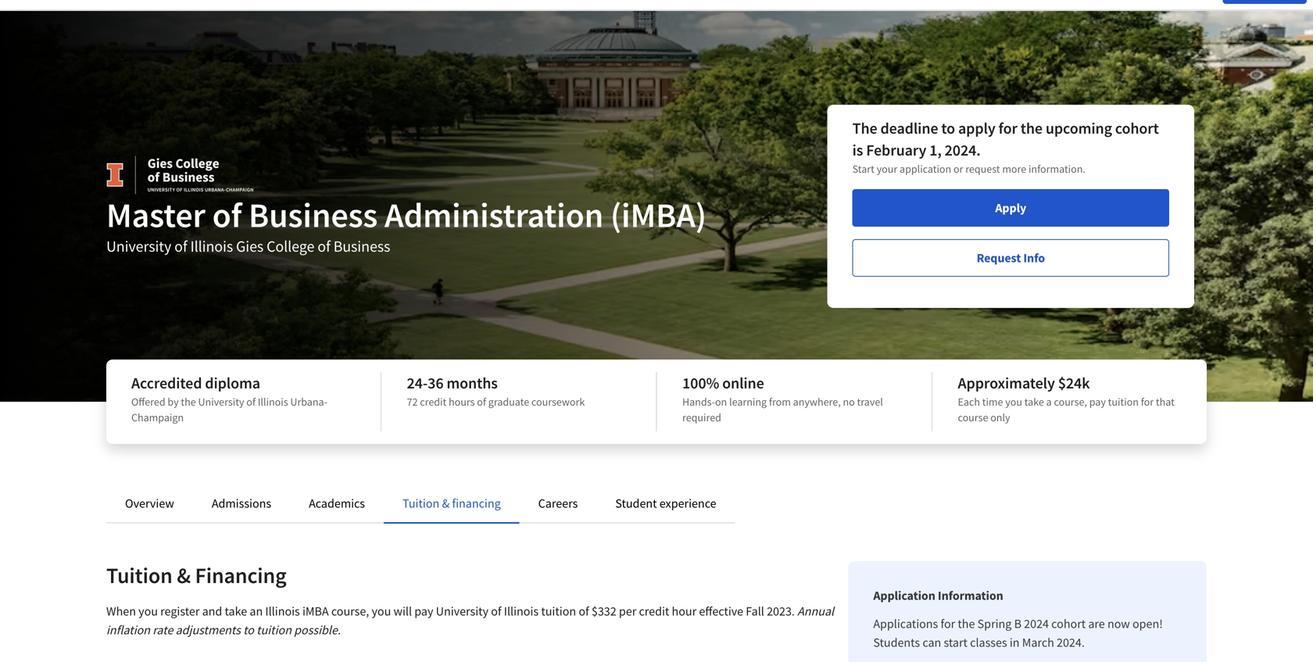 Task type: vqa. For each thing, say whether or not it's contained in the screenshot.
BETWEEN 8 AND 72 CHARACTERS
no



Task type: locate. For each thing, give the bounding box(es) containing it.
1 vertical spatial take
[[225, 604, 247, 619]]

coursework
[[532, 395, 585, 409]]

tuition
[[1108, 395, 1139, 409], [541, 604, 576, 619], [257, 622, 292, 638]]

master of business administration (imba) university of illinois gies college of business
[[106, 193, 707, 256]]

1 horizontal spatial to
[[942, 118, 955, 138]]

b
[[1014, 616, 1022, 632]]

2024
[[1024, 616, 1049, 632]]

0 horizontal spatial credit
[[420, 395, 447, 409]]

2024. right march
[[1057, 635, 1085, 650]]

0 vertical spatial to
[[942, 118, 955, 138]]

you down approximately
[[1006, 395, 1023, 409]]

1 horizontal spatial for
[[999, 118, 1018, 138]]

tuition for tuition & financing
[[106, 562, 173, 589]]

0 horizontal spatial the
[[181, 395, 196, 409]]

course, right imba
[[331, 604, 369, 619]]

0 vertical spatial for
[[999, 118, 1018, 138]]

2 horizontal spatial tuition
[[1108, 395, 1139, 409]]

take
[[1025, 395, 1044, 409], [225, 604, 247, 619]]

2024.
[[945, 140, 981, 160], [1057, 635, 1085, 650]]

0 horizontal spatial 2024.
[[945, 140, 981, 160]]

learning
[[729, 395, 767, 409]]

for inside approximately $24k each time you take a course, pay tuition for that course only
[[1141, 395, 1154, 409]]

pay down $24k
[[1090, 395, 1106, 409]]

0 vertical spatial course,
[[1054, 395, 1087, 409]]

0 vertical spatial 2024.
[[945, 140, 981, 160]]

2 vertical spatial the
[[958, 616, 975, 632]]

0 horizontal spatial cohort
[[1052, 616, 1086, 632]]

1 horizontal spatial the
[[958, 616, 975, 632]]

only
[[991, 410, 1010, 425]]

0 vertical spatial credit
[[420, 395, 447, 409]]

when you register and take an illinois imba course, you will pay university of illinois tuition of $332 per credit hour effective fall 2023.
[[106, 604, 797, 619]]

0 vertical spatial university
[[106, 236, 171, 256]]

0 vertical spatial cohort
[[1115, 118, 1159, 138]]

tuition left the $332
[[541, 604, 576, 619]]

to down an
[[243, 622, 254, 638]]

cohort left are
[[1052, 616, 1086, 632]]

rate
[[153, 622, 173, 638]]

0 horizontal spatial pay
[[415, 604, 433, 619]]

pay right will
[[415, 604, 433, 619]]

100%
[[682, 373, 719, 393]]

careers
[[538, 496, 578, 511]]

& left financing
[[442, 496, 450, 511]]

1 horizontal spatial you
[[372, 604, 391, 619]]

adjustments
[[176, 622, 241, 638]]

1 vertical spatial to
[[243, 622, 254, 638]]

1 horizontal spatial pay
[[1090, 395, 1106, 409]]

that
[[1156, 395, 1175, 409]]

register
[[160, 604, 200, 619]]

2 horizontal spatial you
[[1006, 395, 1023, 409]]

to
[[942, 118, 955, 138], [243, 622, 254, 638]]

0 horizontal spatial to
[[243, 622, 254, 638]]

1 vertical spatial 2024.
[[1057, 635, 1085, 650]]

course, down $24k
[[1054, 395, 1087, 409]]

you left will
[[372, 604, 391, 619]]

start
[[944, 635, 968, 650]]

illinois inside accredited diploma offered by the university of illinois urbana- champaign
[[258, 395, 288, 409]]

accredited diploma offered by the university of illinois urbana- champaign
[[131, 373, 328, 425]]

application
[[900, 162, 952, 176]]

0 horizontal spatial &
[[177, 562, 191, 589]]

2024. inside the deadline to apply for the upcoming cohort is february 1, 2024. start your application or request more information.
[[945, 140, 981, 160]]

0 vertical spatial take
[[1025, 395, 1044, 409]]

2 vertical spatial university
[[436, 604, 489, 619]]

0 horizontal spatial tuition
[[106, 562, 173, 589]]

for right "apply"
[[999, 118, 1018, 138]]

2024. up or
[[945, 140, 981, 160]]

1 horizontal spatial university
[[198, 395, 244, 409]]

& up register
[[177, 562, 191, 589]]

cohort right upcoming
[[1115, 118, 1159, 138]]

take inside approximately $24k each time you take a course, pay tuition for that course only
[[1025, 395, 1044, 409]]

1 vertical spatial course,
[[331, 604, 369, 619]]

each
[[958, 395, 980, 409]]

for up start
[[941, 616, 955, 632]]

february
[[866, 140, 927, 160]]

or
[[954, 162, 963, 176]]

the
[[1021, 118, 1043, 138], [181, 395, 196, 409], [958, 616, 975, 632]]

for left that
[[1141, 395, 1154, 409]]

credit down 36
[[420, 395, 447, 409]]

request
[[977, 250, 1021, 266]]

the right the by
[[181, 395, 196, 409]]

you
[[1006, 395, 1023, 409], [139, 604, 158, 619], [372, 604, 391, 619]]

the up start
[[958, 616, 975, 632]]

1 horizontal spatial credit
[[639, 604, 669, 619]]

overview
[[125, 496, 174, 511]]

admissions link
[[212, 496, 271, 511]]

you up rate
[[139, 604, 158, 619]]

1 vertical spatial cohort
[[1052, 616, 1086, 632]]

credit
[[420, 395, 447, 409], [639, 604, 669, 619]]

1 vertical spatial for
[[1141, 395, 1154, 409]]

request info button
[[853, 239, 1170, 277]]

1 horizontal spatial take
[[1025, 395, 1044, 409]]

0 horizontal spatial university
[[106, 236, 171, 256]]

admissions
[[212, 496, 271, 511]]

overview link
[[125, 496, 174, 511]]

tuition left financing
[[403, 496, 440, 511]]

tuition up when
[[106, 562, 173, 589]]

1 vertical spatial tuition
[[106, 562, 173, 589]]

cohort
[[1115, 118, 1159, 138], [1052, 616, 1086, 632]]

2 vertical spatial tuition
[[257, 622, 292, 638]]

tuition down an
[[257, 622, 292, 638]]

0 vertical spatial tuition
[[403, 496, 440, 511]]

academics
[[309, 496, 365, 511]]

0 horizontal spatial for
[[941, 616, 955, 632]]

financing
[[195, 562, 287, 589]]

the up more
[[1021, 118, 1043, 138]]

tuition inside approximately $24k each time you take a course, pay tuition for that course only
[[1108, 395, 1139, 409]]

credit right per
[[639, 604, 669, 619]]

imba
[[303, 604, 329, 619]]

to inside annual inflation rate adjustments to tuition possible.
[[243, 622, 254, 638]]

university inside "master of business administration (imba) university of illinois gies college of business"
[[106, 236, 171, 256]]

0 vertical spatial tuition
[[1108, 395, 1139, 409]]

the
[[853, 118, 878, 138]]

from
[[769, 395, 791, 409]]

72
[[407, 395, 418, 409]]

you inside approximately $24k each time you take a course, pay tuition for that course only
[[1006, 395, 1023, 409]]

0 vertical spatial pay
[[1090, 395, 1106, 409]]

possible.
[[294, 622, 341, 638]]

administration
[[385, 193, 604, 236]]

36
[[428, 373, 444, 393]]

1 horizontal spatial &
[[442, 496, 450, 511]]

an
[[250, 604, 263, 619]]

& for financing
[[442, 496, 450, 511]]

university inside accredited diploma offered by the university of illinois urbana- champaign
[[198, 395, 244, 409]]

1 vertical spatial tuition
[[541, 604, 576, 619]]

anywhere,
[[793, 395, 841, 409]]

0 horizontal spatial you
[[139, 604, 158, 619]]

0 horizontal spatial course,
[[331, 604, 369, 619]]

1 vertical spatial &
[[177, 562, 191, 589]]

2 horizontal spatial for
[[1141, 395, 1154, 409]]

1 horizontal spatial 2024.
[[1057, 635, 1085, 650]]

1 horizontal spatial course,
[[1054, 395, 1087, 409]]

0 horizontal spatial tuition
[[257, 622, 292, 638]]

to inside the deadline to apply for the upcoming cohort is february 1, 2024. start your application or request more information.
[[942, 118, 955, 138]]

will
[[394, 604, 412, 619]]

academics link
[[309, 496, 365, 511]]

per
[[619, 604, 637, 619]]

tuition
[[403, 496, 440, 511], [106, 562, 173, 589]]

approximately $24k each time you take a course, pay tuition for that course only
[[958, 373, 1175, 425]]

tuition left that
[[1108, 395, 1139, 409]]

1 horizontal spatial cohort
[[1115, 118, 1159, 138]]

illinois
[[190, 236, 233, 256], [258, 395, 288, 409], [265, 604, 300, 619], [504, 604, 539, 619]]

take left an
[[225, 604, 247, 619]]

tuition & financing
[[106, 562, 287, 589]]

now
[[1108, 616, 1130, 632]]

to up 1,
[[942, 118, 955, 138]]

2 vertical spatial for
[[941, 616, 955, 632]]

a
[[1047, 395, 1052, 409]]

1 vertical spatial university
[[198, 395, 244, 409]]

1 vertical spatial the
[[181, 395, 196, 409]]

0 vertical spatial the
[[1021, 118, 1043, 138]]

1 horizontal spatial tuition
[[403, 496, 440, 511]]

2 horizontal spatial the
[[1021, 118, 1043, 138]]

0 vertical spatial &
[[442, 496, 450, 511]]

take left a
[[1025, 395, 1044, 409]]

for inside "applications for the spring b 2024 cohort are now open! students can start classes in march 2024."
[[941, 616, 955, 632]]

university for accredited
[[198, 395, 244, 409]]

months
[[447, 373, 498, 393]]

effective
[[699, 604, 744, 619]]



Task type: describe. For each thing, give the bounding box(es) containing it.
$24k
[[1058, 373, 1090, 393]]

of inside accredited diploma offered by the university of illinois urbana- champaign
[[246, 395, 256, 409]]

gies
[[236, 236, 264, 256]]

are
[[1089, 616, 1105, 632]]

is
[[853, 140, 863, 160]]

inflation
[[106, 622, 150, 638]]

request info
[[977, 250, 1045, 266]]

fall
[[746, 604, 764, 619]]

applications for the spring b 2024 cohort are now open! students can start classes in march 2024.
[[873, 616, 1163, 650]]

1 vertical spatial credit
[[639, 604, 669, 619]]

more
[[1002, 162, 1027, 176]]

and
[[202, 604, 222, 619]]

for inside the deadline to apply for the upcoming cohort is february 1, 2024. start your application or request more information.
[[999, 118, 1018, 138]]

tuition for tuition & financing
[[403, 496, 440, 511]]

no
[[843, 395, 855, 409]]

tuition & financing link
[[403, 496, 501, 511]]

students
[[873, 635, 920, 650]]

information
[[938, 588, 1004, 604]]

the inside the deadline to apply for the upcoming cohort is february 1, 2024. start your application or request more information.
[[1021, 118, 1043, 138]]

(imba)
[[610, 193, 707, 236]]

spring
[[978, 616, 1012, 632]]

classes
[[970, 635, 1007, 650]]

0 horizontal spatial take
[[225, 604, 247, 619]]

careers link
[[538, 496, 578, 511]]

$332
[[592, 604, 617, 619]]

travel
[[857, 395, 883, 409]]

master
[[106, 193, 206, 236]]

hours
[[449, 395, 475, 409]]

1 horizontal spatial tuition
[[541, 604, 576, 619]]

start
[[853, 162, 875, 176]]

2 horizontal spatial university
[[436, 604, 489, 619]]

financing
[[452, 496, 501, 511]]

required
[[682, 410, 722, 425]]

annual
[[797, 604, 834, 619]]

the inside accredited diploma offered by the university of illinois urbana- champaign
[[181, 395, 196, 409]]

can
[[923, 635, 941, 650]]

apply
[[958, 118, 996, 138]]

champaign
[[131, 410, 184, 425]]

graduate
[[488, 395, 529, 409]]

accredited
[[131, 373, 202, 393]]

of inside 24-36 months 72 credit hours of graduate coursework
[[477, 395, 486, 409]]

applications
[[873, 616, 938, 632]]

& for financing
[[177, 562, 191, 589]]

apply button
[[853, 189, 1170, 227]]

tuition & financing
[[403, 496, 501, 511]]

course
[[958, 410, 988, 425]]

illinois inside "master of business administration (imba) university of illinois gies college of business"
[[190, 236, 233, 256]]

in
[[1010, 635, 1020, 650]]

open!
[[1133, 616, 1163, 632]]

deadline
[[881, 118, 938, 138]]

course, inside approximately $24k each time you take a course, pay tuition for that course only
[[1054, 395, 1087, 409]]

pay inside approximately $24k each time you take a course, pay tuition for that course only
[[1090, 395, 1106, 409]]

offered
[[131, 395, 165, 409]]

application information
[[873, 588, 1004, 604]]

approximately
[[958, 373, 1055, 393]]

university of illinois gies college of business logo image
[[106, 156, 254, 195]]

hands-
[[682, 395, 715, 409]]

hour
[[672, 604, 697, 619]]

credit inside 24-36 months 72 credit hours of graduate coursework
[[420, 395, 447, 409]]

college
[[267, 236, 315, 256]]

your
[[877, 162, 898, 176]]

the deadline to apply for the upcoming cohort is february 1, 2024. start your application or request more information.
[[853, 118, 1159, 176]]

online
[[722, 373, 764, 393]]

request
[[966, 162, 1000, 176]]

time
[[982, 395, 1003, 409]]

student experience
[[615, 496, 717, 511]]

cohort inside "applications for the spring b 2024 cohort are now open! students can start classes in march 2024."
[[1052, 616, 1086, 632]]

by
[[168, 395, 179, 409]]

2024. inside "applications for the spring b 2024 cohort are now open! students can start classes in march 2024."
[[1057, 635, 1085, 650]]

when
[[106, 604, 136, 619]]

1,
[[930, 140, 942, 160]]

cohort inside the deadline to apply for the upcoming cohort is february 1, 2024. start your application or request more information.
[[1115, 118, 1159, 138]]

apply
[[995, 200, 1027, 216]]

information.
[[1029, 162, 1086, 176]]

university for master
[[106, 236, 171, 256]]

student experience link
[[615, 496, 717, 511]]

on
[[715, 395, 727, 409]]

march
[[1022, 635, 1054, 650]]

upcoming
[[1046, 118, 1112, 138]]

annual inflation rate adjustments to tuition possible.
[[106, 604, 834, 638]]

student
[[615, 496, 657, 511]]

application
[[873, 588, 936, 604]]

tuition inside annual inflation rate adjustments to tuition possible.
[[257, 622, 292, 638]]

the inside "applications for the spring b 2024 cohort are now open! students can start classes in march 2024."
[[958, 616, 975, 632]]

24-
[[407, 373, 428, 393]]

experience
[[660, 496, 717, 511]]

100% online hands-on learning from anywhere, no travel required
[[682, 373, 883, 425]]

24-36 months 72 credit hours of graduate coursework
[[407, 373, 585, 409]]

info
[[1024, 250, 1045, 266]]

diploma
[[205, 373, 260, 393]]

1 vertical spatial pay
[[415, 604, 433, 619]]



